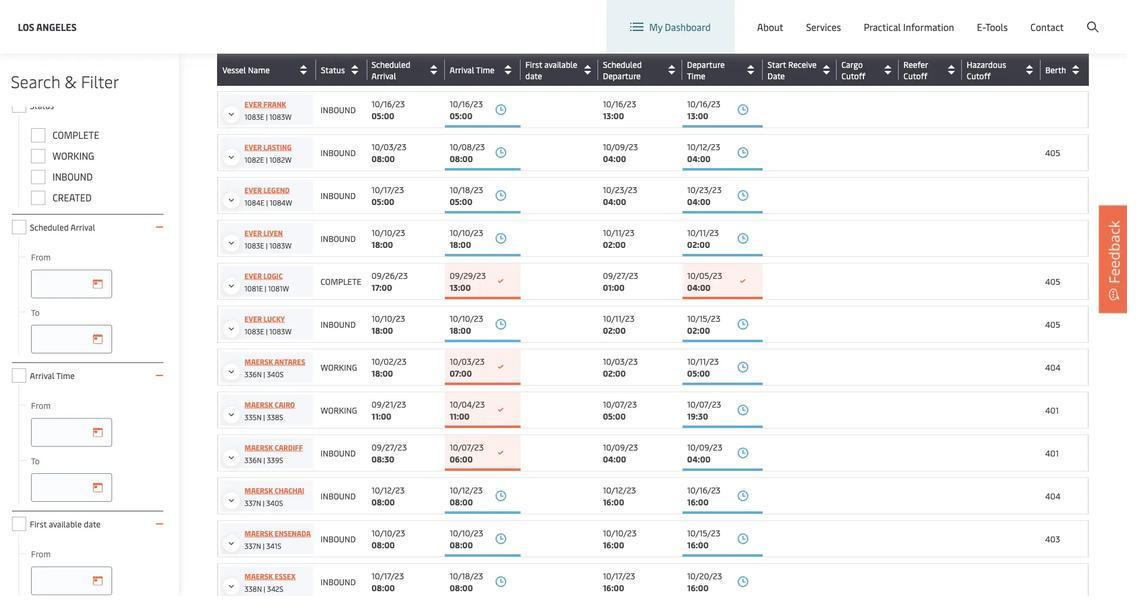 Task type: vqa. For each thing, say whether or not it's contained in the screenshot.


Task type: locate. For each thing, give the bounding box(es) containing it.
departure inside scheduled departure
[[603, 70, 641, 81]]

maersk up 338n
[[245, 572, 273, 581]]

10/17/23 04:00 up departure time
[[687, 12, 720, 35]]

arrival time
[[450, 64, 495, 75], [30, 370, 75, 382]]

10/11/23 down '01:00'
[[603, 313, 635, 324]]

1 vertical spatial status
[[30, 100, 54, 111]]

11:00 down 10/04/23
[[450, 411, 470, 422]]

0 horizontal spatial departure
[[603, 70, 641, 81]]

16:00
[[603, 497, 625, 508], [687, 497, 709, 508], [603, 540, 625, 551], [687, 540, 709, 551], [603, 583, 625, 594], [687, 583, 709, 594]]

1 10/17/23 04:00 from the left
[[603, 12, 635, 35]]

cutoff inside the hazardous cutoff
[[967, 70, 991, 81]]

09/27/23 for 09:14
[[372, 55, 407, 67]]

3 maersk from the top
[[245, 443, 273, 453]]

1 horizontal spatial first available date
[[526, 58, 578, 81]]

maersk for 10/17/23
[[245, 572, 273, 581]]

0 horizontal spatial 10/23/23 04:00
[[603, 184, 638, 207]]

0 vertical spatial 337n
[[245, 498, 261, 508]]

337n inside maersk ensenada 337n | 341s
[[245, 541, 261, 551]]

1 horizontal spatial 10/16/23 05:00
[[450, 98, 483, 121]]

10/03/23 up 07:00
[[450, 356, 485, 367]]

1 vertical spatial 1083w
[[270, 241, 292, 250]]

1 horizontal spatial arrival time
[[450, 64, 495, 75]]

10/16/23 up 10/15/23 16:00
[[687, 485, 721, 496]]

16:00 for 10/12/23 16:00
[[603, 497, 625, 508]]

1 to from the top
[[31, 307, 40, 318]]

10/10/23 down 10/17/23 05:00
[[372, 227, 405, 238]]

4 404 from the top
[[1046, 491, 1061, 502]]

02:00 up 10/07/23 05:00
[[603, 368, 626, 379]]

2 vertical spatial 1083e
[[245, 327, 264, 336]]

1083w inside ever lucky 1083e | 1083w
[[270, 327, 292, 336]]

From text field
[[31, 270, 112, 299], [31, 418, 112, 447], [31, 567, 112, 596]]

| down 'lucky' on the left bottom of the page
[[266, 327, 268, 336]]

1 horizontal spatial scheduled
[[372, 58, 411, 70]]

340s down "chachai"
[[266, 498, 283, 508]]

1 10/16/23 13:00 from the left
[[603, 98, 636, 121]]

0 horizontal spatial cutoff
[[842, 70, 866, 81]]

scheduled arrival
[[372, 58, 411, 81], [30, 222, 95, 233]]

10/09/23 04:00
[[603, 141, 638, 164], [603, 442, 638, 465], [687, 442, 723, 465]]

1 horizontal spatial cutoff
[[904, 70, 928, 81]]

10/07/23
[[450, 55, 484, 67], [603, 399, 637, 410], [687, 399, 722, 410], [450, 442, 484, 453]]

336n
[[245, 370, 262, 379], [245, 455, 262, 465]]

| for 10/11/23 02:00
[[266, 241, 268, 250]]

04:00 inside 10/12/23 04:00
[[687, 153, 711, 164]]

1 vertical spatial 10/15/23
[[687, 528, 721, 539]]

1 vertical spatial to text field
[[31, 474, 112, 502]]

10/16/23 05:00 down 09:14
[[372, 98, 405, 121]]

0 horizontal spatial status
[[30, 100, 54, 111]]

09/27/23 01:00
[[603, 270, 638, 293]]

menu
[[927, 11, 952, 24]]

1 vertical spatial 337n
[[245, 541, 261, 551]]

ever inside ever legend 1084e | 1084w
[[245, 185, 262, 195]]

10/08/23 08:00
[[450, 141, 485, 164]]

| for 10/23/23 04:00
[[266, 198, 268, 207]]

09/27/23 for 01:00
[[603, 270, 638, 281]]

02:00 for 10/15/23 02:00
[[603, 325, 626, 336]]

1 horizontal spatial time
[[476, 64, 495, 75]]

2 336n from the top
[[245, 455, 262, 465]]

1 horizontal spatial 10/16/23 13:00
[[687, 98, 721, 121]]

05:00 down 10/03/23 08:00
[[372, 196, 395, 207]]

1 horizontal spatial 10/12/23 08:00
[[450, 485, 483, 508]]

10/10/23 16:00
[[603, 528, 637, 551]]

maersk for 09/21/23
[[245, 400, 273, 410]]

09/27/23 up 09:14
[[372, 55, 407, 67]]

1 from from the top
[[31, 251, 51, 263]]

ever inside ever lucky 1083e | 1083w
[[245, 314, 262, 324]]

| inside ever legend 1084e | 1084w
[[266, 198, 268, 207]]

2 vertical spatial working
[[321, 405, 357, 416]]

2 maersk from the top
[[245, 400, 273, 410]]

filter
[[81, 70, 119, 92]]

340s inside maersk chachai 337n | 340s
[[266, 498, 283, 508]]

341s
[[266, 541, 282, 551]]

cutoff right receive in the right of the page
[[842, 70, 866, 81]]

339s
[[267, 455, 283, 465]]

16:00 up the 10/10/23 16:00
[[603, 497, 625, 508]]

0 vertical spatial 338s
[[267, 69, 283, 78]]

2 10/18/23 from the top
[[450, 571, 483, 582]]

1 vertical spatial date
[[84, 519, 101, 530]]

10/11/23 02:00 up 09/27/23 01:00
[[603, 227, 635, 250]]

05:00 up 10/07/23 19:30
[[687, 368, 710, 379]]

0 vertical spatial from text field
[[31, 270, 112, 299]]

status left 09:14
[[321, 64, 345, 75]]

to
[[31, 307, 40, 318], [31, 455, 40, 467]]

1083e down frank
[[245, 112, 264, 121]]

10/07/23 for 04:00
[[450, 55, 484, 67]]

los angeles link
[[18, 19, 77, 34]]

1 horizontal spatial departure
[[687, 58, 725, 70]]

maersk inside maersk ensenada 337n | 341s
[[245, 529, 273, 538]]

maersk up 339s
[[245, 443, 273, 453]]

0 horizontal spatial 10/03/23
[[372, 141, 407, 152]]

18:00 right first available date button
[[603, 67, 625, 78]]

10/16/23
[[372, 98, 405, 109], [450, 98, 483, 109], [603, 98, 636, 109], [687, 98, 721, 109], [687, 485, 721, 496]]

1 vertical spatial 338s
[[267, 413, 283, 422]]

| inside maersk chachai 337n | 340s
[[263, 498, 265, 508]]

10/12/23 08:00 down 08:30
[[372, 485, 405, 508]]

340s for working
[[267, 370, 284, 379]]

1 1083e from the top
[[245, 112, 264, 121]]

| right 1081e
[[265, 284, 266, 293]]

3 ever from the top
[[245, 185, 262, 195]]

1 cutoff from the left
[[842, 70, 866, 81]]

10/03/23 for 02:00
[[603, 356, 638, 367]]

337n for 10/12/23 08:00
[[245, 498, 261, 508]]

ever liven 1083e | 1083w
[[245, 228, 292, 250]]

ever inside ever lasting 1082e | 1082w
[[245, 142, 262, 152]]

10/12/23
[[687, 141, 721, 152], [372, 485, 405, 496], [450, 485, 483, 496], [603, 485, 636, 496]]

maersk antares 336n | 340s
[[245, 357, 305, 379]]

337n up maersk ensenada 337n | 341s
[[245, 498, 261, 508]]

1 10/12/23 08:00 from the left
[[372, 485, 405, 508]]

ever inside ever frank 1083e | 1083w
[[245, 99, 262, 109]]

11:00 for 09/21/23 11:00
[[372, 411, 392, 422]]

maersk for 10/02/23
[[245, 357, 273, 367]]

2 cutoff from the left
[[904, 70, 928, 81]]

10/15/23 down 10/16/23 16:00
[[687, 528, 721, 539]]

10/10/23 08:00 up 10/17/23 08:00 in the bottom of the page
[[372, 528, 405, 551]]

1 ever from the top
[[245, 99, 262, 109]]

05:00 down "10/08/23 08:00"
[[450, 196, 473, 207]]

336n for inbound
[[245, 455, 262, 465]]

4 maersk from the top
[[245, 486, 273, 495]]

| inside maersk essex 338n | 342s
[[264, 584, 265, 594]]

6 ever from the top
[[245, 314, 262, 324]]

2 10/17/23 04:00 from the left
[[687, 12, 720, 35]]

2 10/09/23 18:00 from the left
[[687, 55, 723, 78]]

0 vertical spatial status
[[321, 64, 345, 75]]

| right 1082e
[[266, 155, 268, 164]]

1083w for 10/16/23 13:00
[[270, 112, 292, 121]]

0 vertical spatial date
[[526, 70, 542, 81]]

1 vertical spatial available
[[49, 519, 82, 530]]

0 vertical spatial working
[[52, 149, 94, 162]]

2 11:00 from the left
[[450, 411, 470, 422]]

2 1083w from the top
[[270, 241, 292, 250]]

ever inside ever liven 1083e | 1083w
[[245, 228, 262, 238]]

2 to text field from the top
[[31, 474, 112, 502]]

2 from text field from the top
[[31, 418, 112, 447]]

| inside ever logic 1081e | 1081w
[[265, 284, 266, 293]]

336n left 339s
[[245, 455, 262, 465]]

inbound for 10/16/23 13:00
[[321, 104, 356, 115]]

10/10/23 down 10/18/23 05:00
[[450, 227, 483, 238]]

| inside ever frank 1083e | 1083w
[[266, 112, 268, 121]]

maersk up 335n at the bottom of the page
[[245, 400, 273, 410]]

0 vertical spatial arrival time
[[450, 64, 495, 75]]

1 horizontal spatial 10/17/23 04:00
[[687, 12, 720, 35]]

from for scheduled
[[31, 251, 51, 263]]

337n for 10/10/23 08:00
[[245, 541, 261, 551]]

1 337n from the top
[[245, 498, 261, 508]]

10/10/23
[[372, 227, 405, 238], [450, 227, 483, 238], [372, 313, 405, 324], [450, 313, 483, 324], [372, 528, 405, 539], [450, 528, 483, 539], [603, 528, 637, 539]]

maersk inside maersk essex 338n | 342s
[[245, 572, 273, 581]]

1 horizontal spatial 10/09/23 18:00
[[687, 55, 723, 78]]

| inside ever liven 1083e | 1083w
[[266, 241, 268, 250]]

logic
[[264, 271, 283, 281]]

1 vertical spatial from text field
[[31, 418, 112, 447]]

1 horizontal spatial status
[[321, 64, 345, 75]]

ever up 1082e
[[245, 142, 262, 152]]

cutoff for cargo
[[842, 70, 866, 81]]

01:00
[[603, 282, 625, 293]]

10/15/23 for 16:00
[[687, 528, 721, 539]]

16:00 down the 10/10/23 16:00
[[603, 583, 625, 594]]

10/16/23 down 09:14
[[372, 98, 405, 109]]

3 cutoff from the left
[[967, 70, 991, 81]]

336n inside maersk cardiff 336n | 339s
[[245, 455, 262, 465]]

10/11/23 02:00
[[603, 227, 635, 250], [687, 227, 719, 250], [603, 313, 635, 336]]

1 horizontal spatial 10/03/23
[[450, 356, 485, 367]]

10/10/23 18:00 up 10/03/23 07:00
[[450, 313, 483, 336]]

05:00
[[372, 110, 395, 121], [450, 110, 473, 121], [372, 196, 395, 207], [450, 196, 473, 207], [687, 368, 710, 379], [603, 411, 626, 422]]

1 vertical spatial to
[[31, 455, 40, 467]]

maersk essex 338n | 342s
[[245, 572, 296, 594]]

10/09/23 18:00
[[603, 55, 638, 78], [687, 55, 723, 78]]

0 horizontal spatial complete
[[52, 129, 99, 141]]

10/11/23
[[603, 227, 635, 238], [687, 227, 719, 238], [603, 313, 635, 324], [687, 356, 719, 367]]

| inside maersk antares 336n | 340s
[[264, 370, 265, 379]]

340s inside maersk antares 336n | 340s
[[267, 370, 284, 379]]

working left 09/21/23 11:00
[[321, 405, 357, 416]]

10/23/23
[[603, 184, 638, 195], [687, 184, 722, 195]]

reefer cutoff button
[[904, 58, 959, 81]]

332n
[[245, 69, 262, 78]]

| right 332n in the top of the page
[[263, 69, 265, 78]]

/
[[1034, 11, 1038, 24]]

maersk left antares
[[245, 357, 273, 367]]

0 vertical spatial to
[[31, 307, 40, 318]]

2 401 from the top
[[1046, 448, 1059, 459]]

| for 10/05/23 04:00
[[265, 284, 266, 293]]

16:00 inside the 10/10/23 16:00
[[603, 540, 625, 551]]

0 horizontal spatial 10/17/23 04:00
[[603, 12, 635, 35]]

09/27/23 up 08:30
[[372, 442, 407, 453]]

09/26/23 17:00
[[372, 270, 408, 293]]

07:00
[[450, 368, 472, 379]]

cutoff right cargo cutoff 'button'
[[904, 70, 928, 81]]

16:00 for 10/20/23 16:00
[[687, 583, 709, 594]]

10/18/23 for 05:00
[[450, 184, 483, 195]]

5 ever from the top
[[245, 271, 262, 281]]

1 vertical spatial 09/27/23
[[603, 270, 638, 281]]

to for scheduled arrival
[[31, 307, 40, 318]]

maersk up 341s
[[245, 529, 273, 538]]

complete left 17:00
[[321, 276, 362, 287]]

1 10/15/23 from the top
[[687, 313, 721, 324]]

10/16/23 13:00
[[603, 98, 636, 121], [687, 98, 721, 121]]

11:00 inside 09/21/23 11:00
[[372, 411, 392, 422]]

1 to text field from the top
[[31, 325, 112, 354]]

0 horizontal spatial first available date
[[30, 519, 101, 530]]

maersk inside maersk chachai 337n | 340s
[[245, 486, 273, 495]]

1 vertical spatial 405
[[1046, 276, 1061, 287]]

3 405 from the top
[[1046, 319, 1061, 330]]

1 horizontal spatial 11:00
[[450, 411, 470, 422]]

1 10/18/23 from the top
[[450, 184, 483, 195]]

| inside maersk cairo 335n | 338s
[[263, 413, 265, 422]]

16:00 inside 10/16/23 16:00
[[687, 497, 709, 508]]

ever logic 1081e | 1081w
[[245, 271, 289, 293]]

10/03/23 for 07:00
[[450, 356, 485, 367]]

09/27/23 for 08:30
[[372, 442, 407, 453]]

1083e down 'lucky' on the left bottom of the page
[[245, 327, 264, 336]]

1 vertical spatial first
[[30, 519, 47, 530]]

0 vertical spatial 1083e
[[245, 112, 264, 121]]

0 vertical spatial scheduled arrival
[[372, 58, 411, 81]]

0 vertical spatial 405
[[1046, 147, 1061, 158]]

1083e for 10/16/23 13:00
[[245, 112, 264, 121]]

To text field
[[31, 325, 112, 354], [31, 474, 112, 502]]

1083w inside ever liven 1083e | 1083w
[[270, 241, 292, 250]]

1 horizontal spatial 10/10/23 08:00
[[450, 528, 483, 551]]

tools
[[986, 20, 1008, 33]]

10/09/23 04:00 for 10/12/23
[[603, 141, 638, 164]]

0 vertical spatial 10/18/23
[[450, 184, 483, 195]]

405
[[1046, 147, 1061, 158], [1046, 276, 1061, 287], [1046, 319, 1061, 330]]

1083w down liven
[[270, 241, 292, 250]]

| down liven
[[266, 241, 268, 250]]

account
[[1070, 11, 1105, 24]]

working right antares
[[321, 362, 357, 373]]

5 maersk from the top
[[245, 529, 273, 538]]

| up maersk cairo 335n | 338s
[[264, 370, 265, 379]]

10/16/23 13:00 down scheduled departure in the top right of the page
[[603, 98, 636, 121]]

1083e down liven
[[245, 241, 264, 250]]

| inside ever lucky 1083e | 1083w
[[266, 327, 268, 336]]

1 vertical spatial complete
[[321, 276, 362, 287]]

17:00
[[372, 282, 392, 293]]

16:00 inside 10/12/23 16:00
[[603, 497, 625, 508]]

16:00 down 10/20/23
[[687, 583, 709, 594]]

337n
[[245, 498, 261, 508], [245, 541, 261, 551]]

10/07/23 for 06:00
[[450, 442, 484, 453]]

working for 10/02/23 18:00
[[321, 362, 357, 373]]

2 10/15/23 from the top
[[687, 528, 721, 539]]

2 338s from the top
[[267, 413, 283, 422]]

0 vertical spatial to text field
[[31, 325, 112, 354]]

status button
[[321, 60, 365, 79]]

1 405 from the top
[[1046, 147, 1061, 158]]

09/21/23 11:00
[[372, 399, 406, 422]]

2 405 from the top
[[1046, 276, 1061, 287]]

cutoff inside 'button'
[[842, 70, 866, 81]]

1083w for 10/11/23 02:00
[[270, 241, 292, 250]]

16:00 inside 10/17/23 16:00
[[603, 583, 625, 594]]

ever
[[245, 99, 262, 109], [245, 142, 262, 152], [245, 185, 262, 195], [245, 228, 262, 238], [245, 271, 262, 281], [245, 314, 262, 324]]

1083e inside ever lucky 1083e | 1083w
[[245, 327, 264, 336]]

| inside maersk ensenada 337n | 341s
[[263, 541, 265, 551]]

cutoff right reefer cutoff button
[[967, 70, 991, 81]]

maersk inside maersk cairo 335n | 338s
[[245, 400, 273, 410]]

1 401 from the top
[[1046, 405, 1059, 416]]

None checkbox
[[12, 98, 26, 113], [12, 220, 26, 234], [12, 517, 26, 532], [12, 98, 26, 113], [12, 220, 26, 234], [12, 517, 26, 532]]

to text field for arrival
[[31, 325, 112, 354]]

1 vertical spatial 1083e
[[245, 241, 264, 250]]

1 11:00 from the left
[[372, 411, 392, 422]]

1 horizontal spatial available
[[544, 58, 578, 70]]

cutoff inside reefer cutoff
[[904, 70, 928, 81]]

0 vertical spatial from
[[31, 251, 51, 263]]

10/15/23 down 10/05/23 04:00 on the right of the page
[[687, 313, 721, 324]]

from text field for time
[[31, 418, 112, 447]]

1 horizontal spatial date
[[526, 70, 542, 81]]

| inside ever lasting 1082e | 1082w
[[266, 155, 268, 164]]

inbound for 10/12/23 04:00
[[321, 147, 356, 158]]

338s down cairo
[[267, 413, 283, 422]]

1 vertical spatial from
[[31, 400, 51, 411]]

336n inside maersk antares 336n | 340s
[[245, 370, 262, 379]]

04:00 inside 10/05/23 04:00
[[687, 282, 711, 293]]

1083e inside ever liven 1083e | 1083w
[[245, 241, 264, 250]]

hazardous cutoff button
[[967, 58, 1038, 81]]

337n left 341s
[[245, 541, 261, 551]]

0 horizontal spatial 13:00
[[450, 282, 471, 293]]

10/15/23
[[687, 313, 721, 324], [687, 528, 721, 539]]

1 horizontal spatial 10/23/23 04:00
[[687, 184, 722, 207]]

18:00 down 10/02/23
[[372, 368, 393, 379]]

0 horizontal spatial 10/10/23 08:00
[[372, 528, 405, 551]]

10/09/23 for 10/12/23 04:00
[[603, 141, 638, 152]]

13:00 inside 09/29/23 13:00
[[450, 282, 471, 293]]

2 vertical spatial 09/27/23
[[372, 442, 407, 453]]

05:00 inside 10/07/23 05:00
[[603, 411, 626, 422]]

1 maersk from the top
[[245, 357, 273, 367]]

02:00 inside 10/03/23 02:00
[[603, 368, 626, 379]]

05:00 up 10/08/23
[[450, 110, 473, 121]]

ever inside ever logic 1081e | 1081w
[[245, 271, 262, 281]]

0 horizontal spatial date
[[84, 519, 101, 530]]

13:00 up 10/12/23 04:00
[[687, 110, 709, 121]]

| inside maersk cardiff 336n | 339s
[[264, 455, 265, 465]]

09/21/23
[[372, 399, 406, 410]]

scheduled arrival right status button
[[372, 58, 411, 81]]

05:00 inside 10/11/23 05:00
[[687, 368, 710, 379]]

| for 10/09/23 04:00
[[264, 455, 265, 465]]

02:00 up 09/27/23 01:00
[[603, 239, 626, 250]]

2 vertical spatial from text field
[[31, 567, 112, 596]]

10/05/23 04:00
[[687, 270, 723, 293]]

0 horizontal spatial available
[[49, 519, 82, 530]]

1 horizontal spatial 10/23/23
[[687, 184, 722, 195]]

10/03/23 up 10/07/23 05:00
[[603, 356, 638, 367]]

16:00 for 10/16/23 16:00
[[687, 497, 709, 508]]

from
[[31, 251, 51, 263], [31, 400, 51, 411], [31, 549, 51, 560]]

ever frank 1083e | 1083w
[[245, 99, 292, 121]]

1 338s from the top
[[267, 69, 283, 78]]

09/27/23 up '01:00'
[[603, 270, 638, 281]]

1083e for 10/11/23 02:00
[[245, 241, 264, 250]]

dashboard
[[665, 20, 711, 33]]

338s
[[267, 69, 283, 78], [267, 413, 283, 422]]

401 for 10/07/23
[[1046, 405, 1059, 416]]

| for 10/16/23 13:00
[[266, 112, 268, 121]]

los angeles
[[18, 20, 77, 33]]

10/12/23 08:00 down 06:00
[[450, 485, 483, 508]]

1 10/16/23 05:00 from the left
[[372, 98, 405, 121]]

0 vertical spatial complete
[[52, 129, 99, 141]]

09/27/23 09:14
[[372, 55, 407, 78]]

0 vertical spatial 401
[[1046, 405, 1059, 416]]

ever left frank
[[245, 99, 262, 109]]

340s down antares
[[267, 370, 284, 379]]

ever left liven
[[245, 228, 262, 238]]

05:00 down 10/03/23 02:00
[[603, 411, 626, 422]]

10/10/23 up 10/18/23 08:00
[[450, 528, 483, 539]]

4 ever from the top
[[245, 228, 262, 238]]

ever for 10/15/23
[[245, 314, 262, 324]]

1083e inside ever frank 1083e | 1083w
[[245, 112, 264, 121]]

2 337n from the top
[[245, 541, 261, 551]]

403
[[1046, 534, 1061, 545]]

338s inside cap jervis 332n | 338s
[[267, 69, 283, 78]]

3 1083e from the top
[[245, 327, 264, 336]]

1 10/09/23 18:00 from the left
[[603, 55, 638, 78]]

ever legend 1084e | 1084w
[[245, 185, 292, 207]]

maersk left "chachai"
[[245, 486, 273, 495]]

maersk for 10/10/23
[[245, 529, 273, 538]]

1 vertical spatial scheduled arrival
[[30, 222, 95, 233]]

02:00 up 10/11/23 05:00 at right bottom
[[687, 325, 710, 336]]

to for arrival time
[[31, 455, 40, 467]]

vessel
[[223, 64, 246, 75]]

| for 10/15/23 16:00
[[263, 541, 265, 551]]

16:00 inside 10/15/23 16:00
[[687, 540, 709, 551]]

3 1083w from the top
[[270, 327, 292, 336]]

0 horizontal spatial 10/16/23 13:00
[[603, 98, 636, 121]]

cargo
[[842, 58, 863, 70]]

10/07/23 04:00
[[450, 55, 484, 78]]

| right 1084e
[[266, 198, 268, 207]]

login / create account
[[1008, 11, 1105, 24]]

| left 339s
[[264, 455, 265, 465]]

2 10/16/23 13:00 from the left
[[687, 98, 721, 121]]

date inside button
[[526, 70, 542, 81]]

0 horizontal spatial 10/12/23 08:00
[[372, 485, 405, 508]]

16:00 for 10/15/23 16:00
[[687, 540, 709, 551]]

10/10/23 08:00 up 10/18/23 08:00
[[450, 528, 483, 551]]

1 336n from the top
[[245, 370, 262, 379]]

1 10/23/23 from the left
[[603, 184, 638, 195]]

3 404 from the top
[[1046, 362, 1061, 373]]

18:00 up 10/03/23 07:00
[[450, 325, 471, 336]]

18:00 up 10/02/23
[[372, 325, 393, 336]]

first available date
[[526, 58, 578, 81], [30, 519, 101, 530]]

0 horizontal spatial 11:00
[[372, 411, 392, 422]]

02:00 up 10/03/23 02:00
[[603, 325, 626, 336]]

cutoff for hazardous
[[967, 70, 991, 81]]

first
[[526, 58, 542, 70], [30, 519, 47, 530]]

| inside cap jervis 332n | 338s
[[263, 69, 265, 78]]

336n up maersk cairo 335n | 338s
[[245, 370, 262, 379]]

scheduled
[[372, 58, 411, 70], [603, 58, 642, 70], [30, 222, 69, 233]]

time
[[476, 64, 495, 75], [687, 70, 706, 81], [56, 370, 75, 382]]

2 to from the top
[[31, 455, 40, 467]]

inbound for 10/20/23 16:00
[[321, 577, 356, 588]]

2 404 from the top
[[1046, 61, 1061, 72]]

11:00 inside 10/04/23 11:00
[[450, 411, 470, 422]]

cargo cutoff button
[[842, 58, 896, 81]]

10/07/23 05:00
[[603, 399, 637, 422]]

1 from text field from the top
[[31, 270, 112, 299]]

0 vertical spatial 1083w
[[270, 112, 292, 121]]

338s inside maersk cairo 335n | 338s
[[267, 413, 283, 422]]

inbound for 10/09/23 18:00
[[321, 61, 356, 72]]

2 horizontal spatial time
[[687, 70, 706, 81]]

0 vertical spatial 336n
[[245, 370, 262, 379]]

10/18/23 05:00
[[450, 184, 483, 207]]

2 horizontal spatial 10/03/23
[[603, 356, 638, 367]]

0 vertical spatial first
[[526, 58, 542, 70]]

scheduled arrival down created
[[30, 222, 95, 233]]

10/10/23 up 10/17/23 08:00 in the bottom of the page
[[372, 528, 405, 539]]

2 ever from the top
[[245, 142, 262, 152]]

338s for cairo
[[267, 413, 283, 422]]

2 horizontal spatial scheduled
[[603, 58, 642, 70]]

11:00 for 10/04/23 11:00
[[450, 411, 470, 422]]

6 maersk from the top
[[245, 572, 273, 581]]

16:00 inside 10/20/23 16:00
[[687, 583, 709, 594]]

| down frank
[[266, 112, 268, 121]]

337n inside maersk chachai 337n | 340s
[[245, 498, 261, 508]]

maersk inside maersk antares 336n | 340s
[[245, 357, 273, 367]]

1 vertical spatial arrival time
[[30, 370, 75, 382]]

13:00 down 09/29/23
[[450, 282, 471, 293]]

10/20/23 16:00
[[687, 571, 722, 594]]

1 horizontal spatial first
[[526, 58, 542, 70]]

08:30
[[372, 454, 395, 465]]

2 1083e from the top
[[245, 241, 264, 250]]

1 10/23/23 04:00 from the left
[[603, 184, 638, 207]]

10/09/23 for 10/09/23 18:00
[[603, 55, 638, 67]]

0 horizontal spatial 10/09/23 18:00
[[603, 55, 638, 78]]

05:00 inside 10/17/23 05:00
[[372, 196, 395, 207]]

time inside departure time
[[687, 70, 706, 81]]

10/03/23 up 10/17/23 05:00
[[372, 141, 407, 152]]

2 vertical spatial 1083w
[[270, 327, 292, 336]]

1 vertical spatial 336n
[[245, 455, 262, 465]]

maersk
[[245, 357, 273, 367], [245, 400, 273, 410], [245, 443, 273, 453], [245, 486, 273, 495], [245, 529, 273, 538], [245, 572, 273, 581]]

maersk inside maersk cardiff 336n | 339s
[[245, 443, 273, 453]]

0 vertical spatial available
[[544, 58, 578, 70]]

| left 341s
[[263, 541, 265, 551]]

16:00 up 10/20/23
[[687, 540, 709, 551]]

0 vertical spatial 10/15/23
[[687, 313, 721, 324]]

first available date button
[[526, 58, 595, 81]]

complete right complete option
[[52, 129, 99, 141]]

start receive date
[[768, 58, 817, 81]]

08:00 inside "10/08/23 08:00"
[[450, 153, 473, 164]]

1 vertical spatial 340s
[[266, 498, 283, 508]]

1 vertical spatial 401
[[1046, 448, 1059, 459]]

08:00 inside 10/17/23 08:00
[[372, 583, 395, 594]]

cutoff
[[842, 70, 866, 81], [904, 70, 928, 81], [967, 70, 991, 81]]

None checkbox
[[12, 369, 26, 383]]

2 vertical spatial 405
[[1046, 319, 1061, 330]]

2 vertical spatial from
[[31, 549, 51, 560]]

16:00 up 10/15/23 16:00
[[687, 497, 709, 508]]

1 1083w from the top
[[270, 112, 292, 121]]

| right 335n at the bottom of the page
[[263, 413, 265, 422]]

2 from from the top
[[31, 400, 51, 411]]

status inside button
[[321, 64, 345, 75]]

| left 342s
[[264, 584, 265, 594]]

scheduled departure
[[603, 58, 642, 81]]

ever left 'lucky' on the left bottom of the page
[[245, 314, 262, 324]]

0 vertical spatial 340s
[[267, 370, 284, 379]]

from text field for arrival
[[31, 270, 112, 299]]

18:00 up 09/26/23
[[372, 239, 393, 250]]

08:00
[[372, 153, 395, 164], [450, 153, 473, 164], [372, 497, 395, 508], [450, 497, 473, 508], [372, 540, 395, 551], [450, 540, 473, 551], [372, 583, 395, 594], [450, 583, 473, 594]]

1083w inside ever frank 1083e | 1083w
[[270, 112, 292, 121]]

10/11/23 02:00 down '01:00'
[[603, 313, 635, 336]]

1083w down frank
[[270, 112, 292, 121]]

1 vertical spatial working
[[321, 362, 357, 373]]

10/09/23 for 10/09/23 04:00
[[603, 442, 638, 453]]

first inside button
[[526, 58, 542, 70]]

0 vertical spatial 09/27/23
[[372, 55, 407, 67]]



Task type: describe. For each thing, give the bounding box(es) containing it.
0 horizontal spatial arrival time
[[30, 370, 75, 382]]

16:00 for 10/10/23 16:00
[[603, 540, 625, 551]]

10/07/23 06:00
[[450, 442, 484, 465]]

inbound for 10/11/23 02:00
[[321, 233, 356, 244]]

jervis
[[259, 56, 282, 66]]

scheduled for scheduled departure button
[[603, 58, 642, 70]]

10/11/23 up 10/05/23
[[687, 227, 719, 238]]

340s for inbound
[[266, 498, 283, 508]]

1083w for 10/15/23 02:00
[[270, 327, 292, 336]]

10/10/23 18:00 up 09/29/23
[[450, 227, 483, 250]]

login / create account link
[[986, 0, 1105, 35]]

05:00 inside 10/18/23 05:00
[[450, 196, 473, 207]]

10/11/23 up 09/27/23 01:00
[[603, 227, 635, 238]]

10/15/23 16:00
[[687, 528, 721, 551]]

2 10/16/23 05:00 from the left
[[450, 98, 483, 121]]

10/02/23
[[372, 356, 407, 367]]

cutoff for reefer
[[904, 70, 928, 81]]

335n
[[245, 413, 262, 422]]

legend
[[264, 185, 290, 195]]

2 horizontal spatial 13:00
[[687, 110, 709, 121]]

ever for 10/05/23
[[245, 271, 262, 281]]

departure time button
[[687, 58, 760, 81]]

10/09/23 04:00 for 10/09/23
[[603, 442, 638, 465]]

switch location
[[792, 11, 859, 24]]

global
[[897, 11, 925, 24]]

time for departure time button
[[687, 70, 706, 81]]

342s
[[267, 584, 284, 594]]

0 horizontal spatial first
[[30, 519, 47, 530]]

inbound for 10/09/23 04:00
[[321, 448, 356, 459]]

2 10/23/23 04:00 from the left
[[687, 184, 722, 207]]

10/16/23 down scheduled departure in the top right of the page
[[603, 98, 636, 109]]

reefer
[[904, 58, 928, 70]]

08:00 inside 10/03/23 08:00
[[372, 153, 395, 164]]

06:00
[[450, 454, 473, 465]]

10/17/23 16:00
[[603, 571, 635, 594]]

1 404 from the top
[[1046, 18, 1061, 30]]

maersk for 09/27/23
[[245, 443, 273, 453]]

antares
[[275, 357, 305, 367]]

from for arrival
[[31, 400, 51, 411]]

10/17/23 05:00
[[372, 184, 404, 207]]

inbound for 10/15/23 16:00
[[321, 534, 356, 545]]

10/10/23 18:00 up 09/26/23
[[372, 227, 405, 250]]

1083e for 10/15/23 02:00
[[245, 327, 264, 336]]

lasting
[[264, 142, 292, 152]]

| for 10/12/23 04:00
[[266, 155, 268, 164]]

my dashboard
[[650, 20, 711, 33]]

09/26/23
[[372, 270, 408, 281]]

10/03/23 for 08:00
[[372, 141, 407, 152]]

0 horizontal spatial time
[[56, 370, 75, 382]]

ever for 10/12/23
[[245, 142, 262, 152]]

services
[[806, 20, 841, 33]]

09:14
[[372, 67, 393, 78]]

start receive date button
[[768, 58, 834, 81]]

| for 10/20/23 16:00
[[264, 584, 265, 594]]

02:00 up 10/05/23
[[687, 239, 710, 250]]

arrival time inside button
[[450, 64, 495, 75]]

10/11/23 02:00 for 10/15/23
[[603, 313, 635, 336]]

0 horizontal spatial scheduled
[[30, 222, 69, 233]]

los
[[18, 20, 34, 33]]

1082e
[[245, 155, 264, 164]]

to text field for time
[[31, 474, 112, 502]]

| for 10/11/23 05:00
[[264, 370, 265, 379]]

405 for 10/15/23
[[1046, 319, 1061, 330]]

10/08/23
[[450, 141, 485, 152]]

08:00 inside 10/18/23 08:00
[[450, 583, 473, 594]]

10/11/23 02:00 up 10/05/23
[[687, 227, 719, 250]]

| for 10/15/23 02:00
[[266, 327, 268, 336]]

10/18/23 for 08:00
[[450, 571, 483, 582]]

10/10/23 down 17:00
[[372, 313, 405, 324]]

2 10/10/23 08:00 from the left
[[450, 528, 483, 551]]

336n for working
[[245, 370, 262, 379]]

1 horizontal spatial 13:00
[[603, 110, 624, 121]]

ever for 10/23/23
[[245, 185, 262, 195]]

inbound for 10/15/23 02:00
[[321, 319, 356, 330]]

1 10/10/23 08:00 from the left
[[372, 528, 405, 551]]

10/03/23 07:00
[[450, 356, 485, 379]]

10/16/23 down 10/07/23 04:00
[[450, 98, 483, 109]]

working for 09/21/23 11:00
[[321, 405, 357, 416]]

10/05/23
[[687, 270, 723, 281]]

1 horizontal spatial complete
[[321, 276, 362, 287]]

inbound for 10/16/23 16:00
[[321, 491, 356, 502]]

ever lucky 1083e | 1083w
[[245, 314, 292, 336]]

09/29/23
[[450, 270, 486, 281]]

10/15/23 for 02:00
[[687, 313, 721, 324]]

scheduled arrival button
[[372, 58, 442, 81]]

maersk chachai 337n | 340s
[[245, 486, 304, 508]]

feedback button
[[1099, 206, 1128, 313]]

1081w
[[268, 284, 289, 293]]

practical information button
[[864, 0, 955, 54]]

departure inside departure time button
[[687, 58, 725, 70]]

405 for 10/05/23
[[1046, 276, 1061, 287]]

ever lasting 1082e | 1082w
[[245, 142, 292, 164]]

3 from from the top
[[31, 549, 51, 560]]

maersk for 10/12/23
[[245, 486, 273, 495]]

ensenada
[[275, 529, 311, 538]]

inbound for 10/23/23 04:00
[[321, 190, 356, 201]]

10/07/23 for 19:30
[[687, 399, 722, 410]]

18:00 down dashboard
[[687, 67, 709, 78]]

10/10/23 down 10/12/23 16:00
[[603, 528, 637, 539]]

COMPLETE checkbox
[[31, 128, 45, 143]]

02:00 for 10/11/23 02:00
[[603, 239, 626, 250]]

3 from text field from the top
[[31, 567, 112, 596]]

10/16/23 down departure time
[[687, 98, 721, 109]]

338s for jervis
[[267, 69, 283, 78]]

ever for 10/16/23
[[245, 99, 262, 109]]

2 10/23/23 from the left
[[687, 184, 722, 195]]

1084e
[[245, 198, 265, 207]]

information
[[904, 20, 955, 33]]

ever for 10/11/23
[[245, 228, 262, 238]]

2 10/12/23 08:00 from the left
[[450, 485, 483, 508]]

18:00 inside 10/02/23 18:00
[[372, 368, 393, 379]]

18:00 up 09/29/23
[[450, 239, 471, 250]]

CREATED checkbox
[[31, 191, 45, 205]]

10/12/23 04:00
[[687, 141, 721, 164]]

cardiff
[[275, 443, 303, 453]]

about
[[758, 20, 784, 33]]

maersk cairo 335n | 338s
[[245, 400, 295, 422]]

09/29/23 13:00
[[450, 270, 486, 293]]

1 horizontal spatial scheduled arrival
[[372, 58, 411, 81]]

date
[[768, 70, 785, 81]]

vessel name
[[223, 64, 270, 75]]

405 for 10/12/23
[[1046, 147, 1061, 158]]

02:00 for 10/11/23 05:00
[[603, 368, 626, 379]]

cairo
[[275, 400, 295, 410]]

10/07/23 19:30
[[687, 399, 722, 422]]

16:00 for 10/17/23 16:00
[[603, 583, 625, 594]]

practical information
[[864, 20, 955, 33]]

WORKING checkbox
[[31, 149, 45, 163]]

angeles
[[36, 20, 77, 33]]

feedback
[[1105, 221, 1124, 284]]

practical
[[864, 20, 901, 33]]

10/18/23 08:00
[[450, 571, 483, 594]]

INBOUND checkbox
[[31, 170, 45, 184]]

scheduled departure button
[[603, 58, 679, 81]]

404 for 10/11/23
[[1046, 362, 1061, 373]]

search
[[11, 70, 60, 92]]

09/27/23 08:30
[[372, 442, 407, 465]]

10/11/23 02:00 for 10/11/23
[[603, 227, 635, 250]]

10/03/23 02:00
[[603, 356, 638, 379]]

| for 10/16/23 16:00
[[263, 498, 265, 508]]

0 vertical spatial first available date
[[526, 58, 578, 81]]

10/17/23 08:00
[[372, 571, 404, 594]]

10/10/23 18:00 up 10/02/23
[[372, 313, 405, 336]]

19:30
[[687, 411, 708, 422]]

404 for 10/16/23
[[1046, 491, 1061, 502]]

berth
[[1046, 64, 1067, 75]]

404 for 10/09/23
[[1046, 61, 1061, 72]]

available inside button
[[544, 58, 578, 70]]

e-
[[977, 20, 986, 33]]

05:00 up 10/03/23 08:00
[[372, 110, 395, 121]]

switch
[[792, 11, 820, 24]]

scheduled for scheduled arrival button
[[372, 58, 411, 70]]

contact button
[[1031, 0, 1064, 54]]

my dashboard button
[[630, 0, 711, 54]]

02:00 inside 10/15/23 02:00
[[687, 325, 710, 336]]

frank
[[264, 99, 286, 109]]

receive
[[789, 58, 817, 70]]

10/11/23 down 10/15/23 02:00
[[687, 356, 719, 367]]

1 vertical spatial first available date
[[30, 519, 101, 530]]

10/12/23 16:00
[[603, 485, 636, 508]]

maersk ensenada 337n | 341s
[[245, 529, 311, 551]]

vessel name button
[[223, 60, 313, 79]]

| for 10/07/23 19:30
[[263, 413, 265, 422]]

global menu
[[897, 11, 952, 24]]

e-tools
[[977, 20, 1008, 33]]

location
[[822, 11, 859, 24]]

10/02/23 18:00
[[372, 356, 407, 379]]

10/15/23 02:00
[[687, 313, 721, 336]]

name
[[248, 64, 270, 75]]

10/07/23 for 05:00
[[603, 399, 637, 410]]

services button
[[806, 0, 841, 54]]

401 for 10/09/23
[[1046, 448, 1059, 459]]

essex
[[275, 572, 296, 581]]

liven
[[264, 228, 283, 238]]

arrival time button
[[450, 60, 518, 79]]

departure time
[[687, 58, 725, 81]]

10/10/23 down 09/29/23 13:00
[[450, 313, 483, 324]]

time for arrival time button
[[476, 64, 495, 75]]

04:00 inside 10/07/23 04:00
[[450, 67, 473, 78]]



